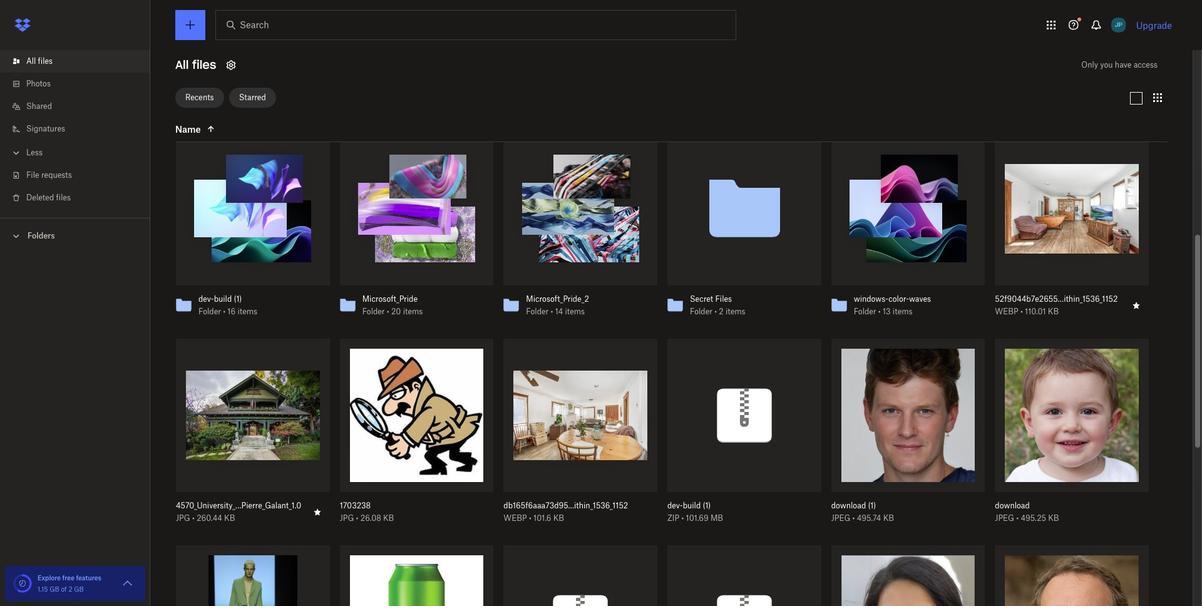 Task type: describe. For each thing, give the bounding box(es) containing it.
folder, microsoft_pride row
[[335, 132, 494, 326]]

all files list item
[[0, 50, 150, 73]]

items inside microsoft_pride folder • 20 items
[[403, 307, 423, 316]]

jp button
[[1109, 15, 1129, 35]]

name
[[175, 124, 201, 134]]

folder inside microsoft_pride folder • 20 items
[[362, 307, 385, 316]]

jpg for jpg • 26.08 kb
[[340, 514, 354, 523]]

photos
[[26, 79, 51, 88]]

• inside 52f9044b7e2655…ithin_1536_1152 webp • 110.01 kb
[[1021, 307, 1023, 316]]

secret
[[690, 294, 713, 304]]

kb for webp • 101.6 kb
[[553, 514, 564, 523]]

14
[[555, 307, 563, 316]]

1703238
[[340, 501, 371, 511]]

features
[[76, 574, 101, 582]]

dev- for dev-build (1) zip • 101.69 mb
[[668, 501, 683, 511]]

2 inside explore free features 1.15 gb of 2 gb
[[68, 586, 72, 593]]

microsoft_pride_2 folder • 14 items
[[526, 294, 589, 316]]

kb for jpeg • 495.25 kb
[[1048, 514, 1059, 523]]

jpg for jpg • 260.44 kb
[[176, 514, 190, 523]]

Search in folder "Dropbox" text field
[[240, 18, 710, 32]]

52f9044b7e2655…ithin_1536_1152
[[995, 294, 1118, 304]]

4570_university_…pierre_galant_1.0 button
[[176, 501, 302, 511]]

dev-build (1) button for dev-build (1) zip • 101.69 mb
[[668, 501, 794, 511]]

only
[[1082, 60, 1098, 70]]

dev- for dev-build (1) folder • 16 items
[[199, 294, 214, 304]]

file, dev-build (1).zip row
[[663, 339, 821, 532]]

folder settings image
[[224, 58, 239, 73]]

• inside microsoft_pride folder • 20 items
[[387, 307, 389, 316]]

(1) inside the download (1) jpeg • 495.74 kb
[[868, 501, 876, 511]]

mb
[[711, 514, 723, 523]]

folder inside windows-color-waves folder • 13 items
[[854, 307, 876, 316]]

20
[[391, 307, 401, 316]]

file
[[26, 170, 39, 180]]

download (1) button
[[831, 501, 958, 511]]

you
[[1101, 60, 1113, 70]]

microsoft_pride_2
[[526, 294, 589, 304]]

52f9044b7e2655…ithin_1536_1152 button
[[995, 294, 1122, 305]]

• inside db165f6aaa73d95…ithin_1536_1152 webp • 101.6 kb
[[529, 514, 532, 523]]

all files inside list item
[[26, 56, 53, 66]]

items inside microsoft_pride_2 folder • 14 items
[[565, 307, 585, 316]]

52f9044b7e2655…ithin_1536_1152 webp • 110.01 kb
[[995, 294, 1118, 316]]

kb for jpg • 26.08 kb
[[383, 514, 394, 523]]

shared link
[[10, 95, 150, 118]]

file, microsoft_pride_2.zip row
[[504, 545, 658, 606]]

• inside microsoft_pride_2 folder • 14 items
[[551, 307, 553, 316]]

recents button
[[175, 88, 224, 108]]

(1) for 101.69
[[703, 501, 711, 511]]

secret files folder • 2 items
[[690, 294, 746, 316]]

folder inside dev-build (1) folder • 16 items
[[199, 307, 221, 316]]

secret files button
[[690, 294, 799, 305]]

folder, microsoft_pride_2 row
[[499, 132, 658, 326]]

download (1) jpeg • 495.74 kb
[[831, 501, 894, 523]]

folders
[[28, 231, 55, 240]]

explore free features 1.15 gb of 2 gb
[[38, 574, 101, 593]]

download button
[[995, 501, 1122, 511]]

name button
[[175, 122, 281, 137]]

signatures link
[[10, 118, 150, 140]]

jpeg inside "download jpeg • 495.25 kb"
[[995, 514, 1015, 523]]

1 gb from the left
[[50, 586, 59, 593]]

items inside dev-build (1) folder • 16 items
[[238, 307, 257, 316]]

access
[[1134, 60, 1158, 70]]

items inside windows-color-waves folder • 13 items
[[893, 307, 913, 316]]

• inside the secret files folder • 2 items
[[715, 307, 717, 316]]

signatures
[[26, 124, 65, 133]]

upgrade link
[[1136, 20, 1172, 30]]

• inside the download (1) jpeg • 495.74 kb
[[853, 514, 855, 523]]

folder, windows-color-waves row
[[826, 132, 985, 326]]

kb for webp • 110.01 kb
[[1048, 307, 1059, 316]]

file, download.jpeg row
[[990, 339, 1149, 532]]

waves
[[909, 294, 931, 304]]

explore
[[38, 574, 61, 582]]

dropbox image
[[10, 13, 35, 38]]

101.6
[[534, 514, 551, 523]]

• inside "4570_university_…pierre_galant_1.0 jpg • 260.44 kb"
[[192, 514, 195, 523]]

file, inflatable-pants-today-inline-200227-5.webp row
[[176, 545, 330, 606]]

shared
[[26, 101, 52, 111]]

2 gb from the left
[[74, 586, 84, 593]]

26.08
[[361, 514, 381, 523]]

upgrade
[[1136, 20, 1172, 30]]

file, db165f6aaa73d95c9004256537e7037b-uncropped_scaled_within_1536_1152.webp row
[[499, 339, 658, 532]]

13
[[883, 307, 891, 316]]

• inside "download jpeg • 495.25 kb"
[[1017, 514, 1019, 523]]

1 horizontal spatial all
[[175, 58, 189, 72]]

photos link
[[10, 73, 150, 95]]

• inside dev-build (1) folder • 16 items
[[223, 307, 226, 316]]

items inside the secret files folder • 2 items
[[726, 307, 746, 316]]

495.25
[[1021, 514, 1046, 523]]

1703238 jpg • 26.08 kb
[[340, 501, 394, 523]]

file, 4570_university_ave____pierre_galant_1.0.jpg row
[[171, 339, 330, 532]]

2 horizontal spatial files
[[192, 58, 216, 72]]

folder inside microsoft_pride_2 folder • 14 items
[[526, 307, 549, 316]]

deleted files link
[[10, 187, 150, 209]]



Task type: vqa. For each thing, say whether or not it's contained in the screenshot.
"table"
no



Task type: locate. For each thing, give the bounding box(es) containing it.
kb down db165f6aaa73d95…ithin_1536_1152
[[553, 514, 564, 523]]

jpeg left 495.25
[[995, 514, 1015, 523]]

1 horizontal spatial download
[[995, 501, 1030, 511]]

download jpeg • 495.25 kb
[[995, 501, 1059, 523]]

0 horizontal spatial files
[[38, 56, 53, 66]]

1 horizontal spatial files
[[56, 193, 71, 202]]

kb inside the download (1) jpeg • 495.74 kb
[[883, 514, 894, 523]]

2 right of
[[68, 586, 72, 593]]

jp
[[1115, 21, 1123, 29]]

1 horizontal spatial dev-
[[668, 501, 683, 511]]

file requests link
[[10, 164, 150, 187]]

webp for webp • 101.6 kb
[[504, 514, 527, 523]]

0 vertical spatial dev-build (1) button
[[199, 294, 307, 305]]

folder, dev-build (1) row
[[171, 132, 330, 326]]

jpeg left 495.74 in the bottom right of the page
[[831, 514, 851, 523]]

1 vertical spatial 2
[[68, 586, 72, 593]]

free
[[62, 574, 75, 582]]

kb down 52f9044b7e2655…ithin_1536_1152
[[1048, 307, 1059, 316]]

db165f6aaa73d95…ithin_1536_1152
[[504, 501, 628, 511]]

jpg inside 1703238 jpg • 26.08 kb
[[340, 514, 354, 523]]

0 horizontal spatial 2
[[68, 586, 72, 593]]

webp for webp • 110.01 kb
[[995, 307, 1019, 316]]

windows-color-waves button
[[854, 294, 963, 305]]

all files up recents
[[175, 58, 216, 72]]

zip
[[668, 514, 680, 523]]

0 horizontal spatial build
[[214, 294, 232, 304]]

download for •
[[995, 501, 1030, 511]]

items down color-
[[893, 307, 913, 316]]

dev-build (1) button
[[199, 294, 307, 305], [668, 501, 794, 511]]

1 horizontal spatial 2
[[719, 307, 724, 316]]

dev-
[[199, 294, 214, 304], [668, 501, 683, 511]]

items down secret files button
[[726, 307, 746, 316]]

all files up photos
[[26, 56, 53, 66]]

quota usage element
[[13, 574, 33, 594]]

jpg inside "4570_university_…pierre_galant_1.0 jpg • 260.44 kb"
[[176, 514, 190, 523]]

items
[[238, 307, 257, 316], [403, 307, 423, 316], [565, 307, 585, 316], [726, 307, 746, 316], [893, 307, 913, 316]]

folder inside the secret files folder • 2 items
[[690, 307, 713, 316]]

0 vertical spatial build
[[214, 294, 232, 304]]

color-
[[889, 294, 909, 304]]

all inside all files link
[[26, 56, 36, 66]]

kb for jpg • 260.44 kb
[[224, 514, 235, 523]]

5 folder from the left
[[854, 307, 876, 316]]

dev-build (1) button up "16"
[[199, 294, 307, 305]]

kb inside "download jpeg • 495.25 kb"
[[1048, 514, 1059, 523]]

1 horizontal spatial webp
[[995, 307, 1019, 316]]

microsoft_pride folder • 20 items
[[362, 294, 423, 316]]

0 horizontal spatial jpg
[[176, 514, 190, 523]]

1703238 button
[[340, 501, 466, 511]]

webp left "101.6"
[[504, 514, 527, 523]]

• left 110.01
[[1021, 307, 1023, 316]]

download for jpeg
[[831, 501, 866, 511]]

folder left the "14"
[[526, 307, 549, 316]]

microsoft_pride button
[[362, 294, 471, 305]]

1 horizontal spatial jpeg
[[995, 514, 1015, 523]]

file, istockphoto-610015062-612x612.jpg row
[[340, 545, 494, 606]]

• down files
[[715, 307, 717, 316]]

1 jpeg from the left
[[831, 514, 851, 523]]

download up 495.74 in the bottom right of the page
[[831, 501, 866, 511]]

16
[[228, 307, 236, 316]]

webp
[[995, 307, 1019, 316], [504, 514, 527, 523]]

starred
[[239, 93, 266, 102]]

db165f6aaa73d95…ithin_1536_1152 webp • 101.6 kb
[[504, 501, 628, 523]]

• left 260.44
[[192, 514, 195, 523]]

files inside "link"
[[56, 193, 71, 202]]

(1) inside dev-build (1) folder • 16 items
[[234, 294, 242, 304]]

kb down 4570_university_…pierre_galant_1.0
[[224, 514, 235, 523]]

• inside 1703238 jpg • 26.08 kb
[[356, 514, 359, 523]]

dev-build (1) button inside row
[[668, 501, 794, 511]]

• left 495.25
[[1017, 514, 1019, 523]]

webp left 110.01
[[995, 307, 1019, 316]]

• left the "14"
[[551, 307, 553, 316]]

build for 16
[[214, 294, 232, 304]]

1 horizontal spatial dev-build (1) button
[[668, 501, 794, 511]]

•
[[223, 307, 226, 316], [387, 307, 389, 316], [551, 307, 553, 316], [715, 307, 717, 316], [879, 307, 881, 316], [1021, 307, 1023, 316], [192, 514, 195, 523], [356, 514, 359, 523], [529, 514, 532, 523], [682, 514, 684, 523], [853, 514, 855, 523], [1017, 514, 1019, 523]]

gb
[[50, 586, 59, 593], [74, 586, 84, 593]]

all files link
[[10, 50, 150, 73]]

260.44
[[197, 514, 222, 523]]

kb inside 52f9044b7e2655…ithin_1536_1152 webp • 110.01 kb
[[1048, 307, 1059, 316]]

folder left "16"
[[199, 307, 221, 316]]

• left 20
[[387, 307, 389, 316]]

2 inside the secret files folder • 2 items
[[719, 307, 724, 316]]

dev-build (1) folder • 16 items
[[199, 294, 257, 316]]

1 vertical spatial build
[[683, 501, 701, 511]]

dev- inside dev-build (1) zip • 101.69 mb
[[668, 501, 683, 511]]

(1)
[[234, 294, 242, 304], [703, 501, 711, 511], [868, 501, 876, 511]]

kb inside "4570_university_…pierre_galant_1.0 jpg • 260.44 kb"
[[224, 514, 235, 523]]

1 horizontal spatial gb
[[74, 586, 84, 593]]

1 download from the left
[[831, 501, 866, 511]]

jpg left 260.44
[[176, 514, 190, 523]]

kb inside 1703238 jpg • 26.08 kb
[[383, 514, 394, 523]]

1 horizontal spatial all files
[[175, 58, 216, 72]]

1 horizontal spatial jpg
[[340, 514, 354, 523]]

build
[[214, 294, 232, 304], [683, 501, 701, 511]]

1 vertical spatial webp
[[504, 514, 527, 523]]

0 horizontal spatial dev-build (1) button
[[199, 294, 307, 305]]

download up 495.25
[[995, 501, 1030, 511]]

• left "101.6"
[[529, 514, 532, 523]]

0 horizontal spatial dev-
[[199, 294, 214, 304]]

5 items from the left
[[893, 307, 913, 316]]

4 folder from the left
[[690, 307, 713, 316]]

0 vertical spatial webp
[[995, 307, 1019, 316]]

files for deleted files "link"
[[56, 193, 71, 202]]

all up recents
[[175, 58, 189, 72]]

folder down secret
[[690, 307, 713, 316]]

• down 1703238
[[356, 514, 359, 523]]

0 horizontal spatial all
[[26, 56, 36, 66]]

webp inside 52f9044b7e2655…ithin_1536_1152 webp • 110.01 kb
[[995, 307, 1019, 316]]

folder down 'microsoft_pride'
[[362, 307, 385, 316]]

list containing all files
[[0, 43, 150, 218]]

2 jpeg from the left
[[995, 514, 1015, 523]]

all files
[[26, 56, 53, 66], [175, 58, 216, 72]]

build for 101.69
[[683, 501, 701, 511]]

2 horizontal spatial (1)
[[868, 501, 876, 511]]

download inside "download jpeg • 495.25 kb"
[[995, 501, 1030, 511]]

1 horizontal spatial build
[[683, 501, 701, 511]]

kb right 26.08
[[383, 514, 394, 523]]

kb inside db165f6aaa73d95…ithin_1536_1152 webp • 101.6 kb
[[553, 514, 564, 523]]

kb down download (1) button
[[883, 514, 894, 523]]

1 folder from the left
[[199, 307, 221, 316]]

items down microsoft_pride button
[[403, 307, 423, 316]]

dev-build (1) button up mb
[[668, 501, 794, 511]]

recents
[[185, 93, 214, 102]]

starred button
[[229, 88, 276, 108]]

all up photos
[[26, 56, 36, 66]]

(1) up 101.69
[[703, 501, 711, 511]]

less
[[26, 148, 43, 157]]

file, download (1).jpeg row
[[826, 339, 985, 532]]

jpg down 1703238
[[340, 514, 354, 523]]

(1) for 16
[[234, 294, 242, 304]]

2 folder from the left
[[362, 307, 385, 316]]

deleted files
[[26, 193, 71, 202]]

0 horizontal spatial all files
[[26, 56, 53, 66]]

dev-build (1) button inside row
[[199, 294, 307, 305]]

2
[[719, 307, 724, 316], [68, 586, 72, 593]]

webp inside db165f6aaa73d95…ithin_1536_1152 webp • 101.6 kb
[[504, 514, 527, 523]]

0 horizontal spatial (1)
[[234, 294, 242, 304]]

• inside windows-color-waves folder • 13 items
[[879, 307, 881, 316]]

files inside list item
[[38, 56, 53, 66]]

2 download from the left
[[995, 501, 1030, 511]]

only you have access
[[1082, 60, 1158, 70]]

microsoft_pride_2 button
[[526, 294, 635, 305]]

4 items from the left
[[726, 307, 746, 316]]

1.15
[[38, 586, 48, 593]]

files for all files link
[[38, 56, 53, 66]]

1 vertical spatial dev-
[[668, 501, 683, 511]]

gb left of
[[50, 586, 59, 593]]

file, screenshot 2023-10-19 at 9.45.56 am.png row
[[831, 545, 985, 606]]

0 horizontal spatial gb
[[50, 586, 59, 593]]

file, 52f9044b7e2655d26eb85c0b2abdc392-uncropped_scaled_within_1536_1152.webp row
[[990, 132, 1149, 326]]

jpeg
[[831, 514, 851, 523], [995, 514, 1015, 523]]

2 down files
[[719, 307, 724, 316]]

1 jpg from the left
[[176, 514, 190, 523]]

build up "16"
[[214, 294, 232, 304]]

(1) up 495.74 in the bottom right of the page
[[868, 501, 876, 511]]

dev-build (1) zip • 101.69 mb
[[668, 501, 723, 523]]

dev- inside dev-build (1) folder • 16 items
[[199, 294, 214, 304]]

(1) up "16"
[[234, 294, 242, 304]]

build inside dev-build (1) folder • 16 items
[[214, 294, 232, 304]]

1 items from the left
[[238, 307, 257, 316]]

files
[[38, 56, 53, 66], [192, 58, 216, 72], [56, 193, 71, 202]]

(1) inside dev-build (1) zip • 101.69 mb
[[703, 501, 711, 511]]

windows-
[[854, 294, 889, 304]]

windows-color-waves folder • 13 items
[[854, 294, 931, 316]]

0 horizontal spatial download
[[831, 501, 866, 511]]

all
[[26, 56, 36, 66], [175, 58, 189, 72]]

files right deleted
[[56, 193, 71, 202]]

have
[[1115, 60, 1132, 70]]

2 items from the left
[[403, 307, 423, 316]]

folder down 'windows-'
[[854, 307, 876, 316]]

folder, secret files row
[[663, 132, 821, 326]]

jpeg inside the download (1) jpeg • 495.74 kb
[[831, 514, 851, 523]]

• left 495.74 in the bottom right of the page
[[853, 514, 855, 523]]

1 vertical spatial dev-build (1) button
[[668, 501, 794, 511]]

deleted
[[26, 193, 54, 202]]

• right the zip on the right of page
[[682, 514, 684, 523]]

requests
[[41, 170, 72, 180]]

download
[[831, 501, 866, 511], [995, 501, 1030, 511]]

file, 1703238.jpg row
[[335, 339, 494, 532]]

download inside the download (1) jpeg • 495.74 kb
[[831, 501, 866, 511]]

• left "16"
[[223, 307, 226, 316]]

101.69
[[686, 514, 709, 523]]

microsoft_pride
[[362, 294, 418, 304]]

• left 13
[[879, 307, 881, 316]]

0 vertical spatial dev-
[[199, 294, 214, 304]]

0 horizontal spatial jpeg
[[831, 514, 851, 523]]

110.01
[[1025, 307, 1046, 316]]

1 horizontal spatial (1)
[[703, 501, 711, 511]]

4570_university_…pierre_galant_1.0
[[176, 501, 301, 511]]

0 vertical spatial 2
[[719, 307, 724, 316]]

gb down the features
[[74, 586, 84, 593]]

file, microsoft_pride.zip row
[[668, 545, 821, 606]]

jpg
[[176, 514, 190, 523], [340, 514, 354, 523]]

• inside dev-build (1) zip • 101.69 mb
[[682, 514, 684, 523]]

build up 101.69
[[683, 501, 701, 511]]

files up photos
[[38, 56, 53, 66]]

3 items from the left
[[565, 307, 585, 316]]

folders button
[[0, 226, 150, 245]]

3 folder from the left
[[526, 307, 549, 316]]

kb down download button at the right
[[1048, 514, 1059, 523]]

files
[[715, 294, 732, 304]]

2 jpg from the left
[[340, 514, 354, 523]]

list
[[0, 43, 150, 218]]

kb
[[1048, 307, 1059, 316], [224, 514, 235, 523], [383, 514, 394, 523], [553, 514, 564, 523], [883, 514, 894, 523], [1048, 514, 1059, 523]]

less image
[[10, 147, 23, 159]]

db165f6aaa73d95…ithin_1536_1152 button
[[504, 501, 630, 511]]

files left folder settings icon at the left of the page
[[192, 58, 216, 72]]

4570_university_…pierre_galant_1.0 jpg • 260.44 kb
[[176, 501, 301, 523]]

0 horizontal spatial webp
[[504, 514, 527, 523]]

file requests
[[26, 170, 72, 180]]

items right "16"
[[238, 307, 257, 316]]

495.74
[[857, 514, 881, 523]]

items down microsoft_pride_2 button
[[565, 307, 585, 316]]

file, screenshot 2023-11-13 at 10.51.08 am.png row
[[995, 545, 1149, 606]]

dev-build (1) button for dev-build (1) folder • 16 items
[[199, 294, 307, 305]]

folder
[[199, 307, 221, 316], [362, 307, 385, 316], [526, 307, 549, 316], [690, 307, 713, 316], [854, 307, 876, 316]]

build inside dev-build (1) zip • 101.69 mb
[[683, 501, 701, 511]]

of
[[61, 586, 67, 593]]



